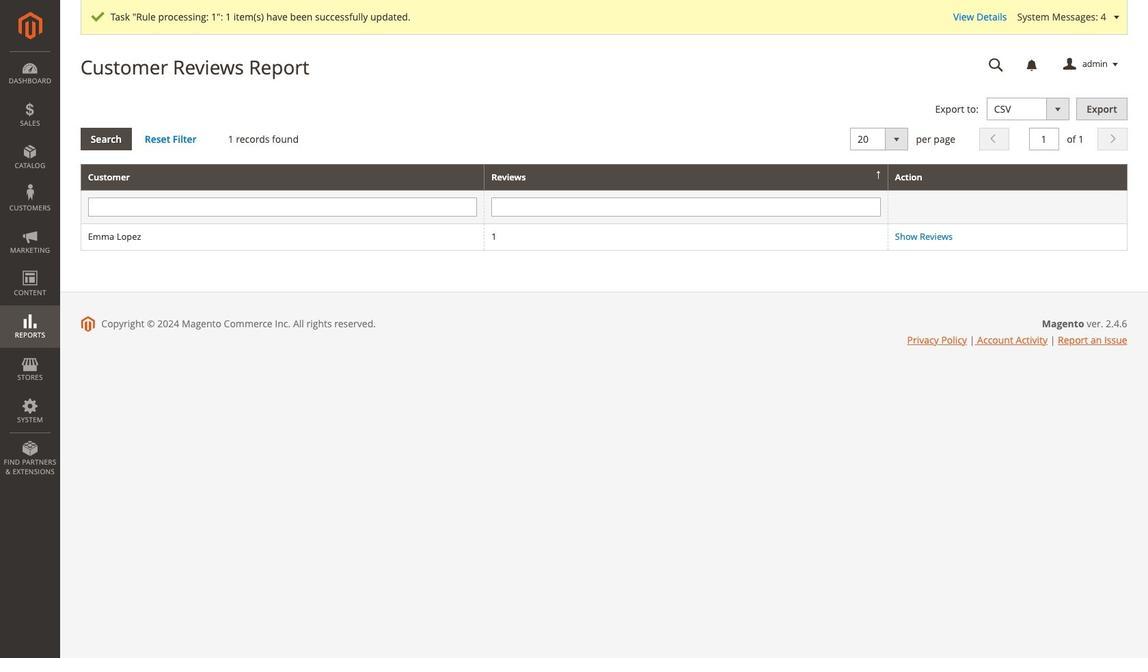 Task type: locate. For each thing, give the bounding box(es) containing it.
None text field
[[979, 53, 1013, 77], [1029, 128, 1059, 150], [979, 53, 1013, 77], [1029, 128, 1059, 150]]

menu bar
[[0, 51, 60, 483]]

None text field
[[88, 198, 477, 217], [491, 198, 881, 217], [88, 198, 477, 217], [491, 198, 881, 217]]

magento admin panel image
[[18, 12, 42, 40]]



